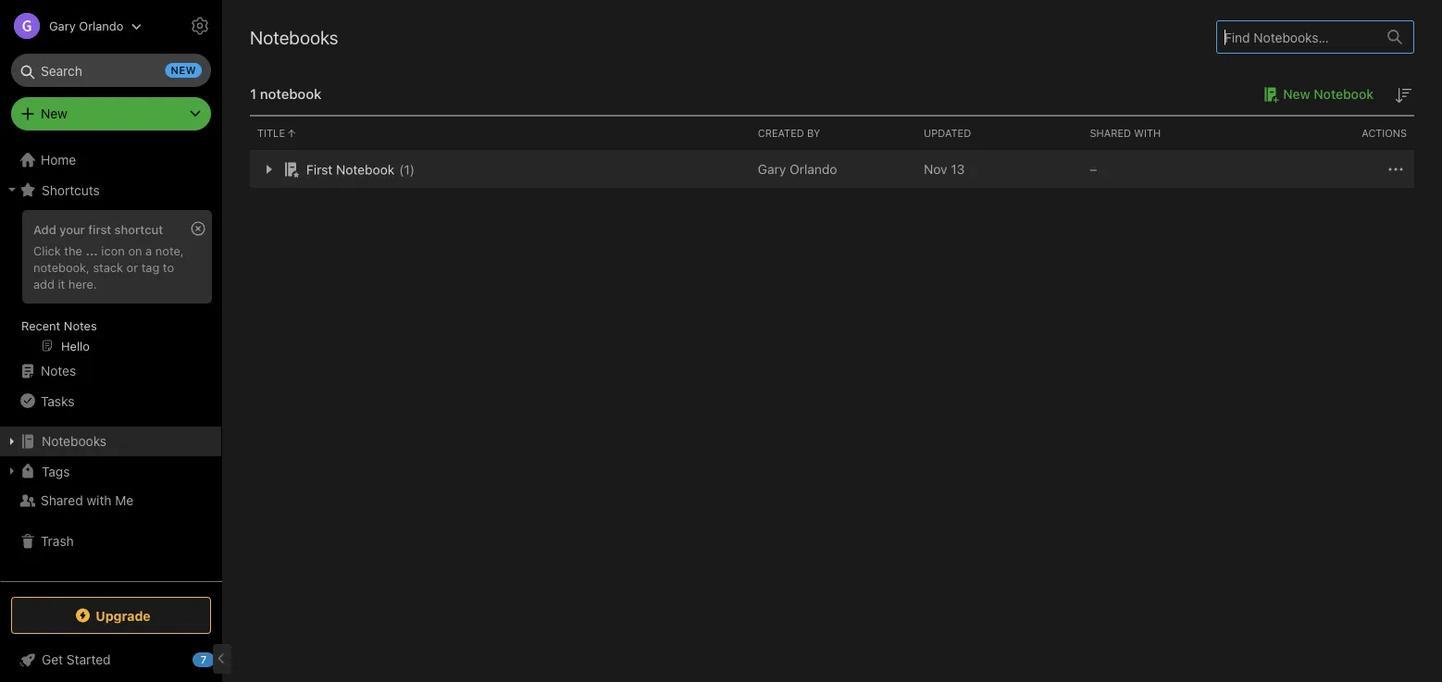Task type: locate. For each thing, give the bounding box(es) containing it.
notebook left (
[[336, 162, 395, 177]]

created by
[[758, 127, 820, 139]]

0 vertical spatial gary orlando
[[49, 19, 123, 33]]

group containing add your first shortcut
[[0, 205, 221, 364]]

stack
[[93, 260, 123, 274]]

shortcut
[[114, 222, 163, 236]]

actions
[[1362, 127, 1407, 139]]

new inside popup button
[[41, 106, 67, 121]]

new up actions button
[[1283, 87, 1310, 102]]

0 horizontal spatial notebook
[[336, 162, 395, 177]]

1 vertical spatial new
[[41, 106, 67, 121]]

notebooks up notebook
[[250, 26, 338, 48]]

tree containing home
[[0, 145, 222, 580]]

...
[[86, 243, 98, 257]]

notes
[[64, 318, 97, 332], [41, 363, 76, 379]]

shared with me link
[[0, 486, 221, 516]]

0 horizontal spatial 1
[[250, 86, 256, 102]]

gary orlando down created by
[[758, 162, 837, 177]]

here.
[[68, 277, 97, 290]]

orlando down by
[[790, 162, 837, 177]]

it
[[58, 277, 65, 290]]

Help and Learning task checklist field
[[0, 645, 222, 675]]

gary down created
[[758, 162, 786, 177]]

first
[[306, 162, 333, 177]]

orlando inside first notebook row
[[790, 162, 837, 177]]

1 vertical spatial notes
[[41, 363, 76, 379]]

gary orlando up search text box
[[49, 19, 123, 33]]

1 horizontal spatial gary
[[758, 162, 786, 177]]

notes inside group
[[64, 318, 97, 332]]

1
[[250, 86, 256, 102], [404, 162, 410, 177]]

shared
[[41, 493, 83, 508]]

arrow image
[[257, 158, 280, 181]]

gary inside first notebook row
[[758, 162, 786, 177]]

on
[[128, 243, 142, 257]]

13
[[951, 162, 965, 177]]

0 horizontal spatial gary
[[49, 19, 76, 33]]

1 horizontal spatial notebook
[[1314, 87, 1374, 102]]

1 horizontal spatial new
[[1283, 87, 1310, 102]]

created by button
[[750, 117, 916, 150]]

first notebook ( 1 )
[[306, 162, 415, 177]]

0 vertical spatial 1
[[250, 86, 256, 102]]

gary orlando
[[49, 19, 123, 33], [758, 162, 837, 177]]

shortcuts
[[42, 182, 100, 197]]

me
[[115, 493, 134, 508]]

new
[[1283, 87, 1310, 102], [41, 106, 67, 121]]

orlando inside field
[[79, 19, 123, 33]]

1 vertical spatial 1
[[404, 162, 410, 177]]

sort options image
[[1392, 84, 1414, 106]]

gary
[[49, 19, 76, 33], [758, 162, 786, 177]]

orlando
[[79, 19, 123, 33], [790, 162, 837, 177]]

tree
[[0, 145, 222, 580]]

notebooks up the tags
[[42, 434, 107, 449]]

tag
[[141, 260, 159, 274]]

–
[[1090, 162, 1097, 177]]

1 horizontal spatial gary orlando
[[758, 162, 837, 177]]

Sort field
[[1392, 83, 1414, 106]]

1 right first
[[404, 162, 410, 177]]

More actions field
[[1385, 158, 1407, 181]]

notebook
[[1314, 87, 1374, 102], [336, 162, 395, 177]]

new notebook button
[[1257, 83, 1374, 106]]

7
[[201, 654, 207, 666]]

gary up search text box
[[49, 19, 76, 33]]

new
[[171, 64, 196, 76]]

shortcuts button
[[0, 175, 221, 205]]

1 vertical spatial gary
[[758, 162, 786, 177]]

1 horizontal spatial notebooks
[[250, 26, 338, 48]]

1 left notebook
[[250, 86, 256, 102]]

shared with button
[[1082, 117, 1248, 150]]

1 vertical spatial gary orlando
[[758, 162, 837, 177]]

1 vertical spatial notebooks
[[42, 434, 107, 449]]

notes inside notes link
[[41, 363, 76, 379]]

1 vertical spatial notebook
[[336, 162, 395, 177]]

title button
[[250, 117, 750, 150]]

add
[[33, 222, 56, 236]]

group
[[0, 205, 221, 364]]

notebook,
[[33, 260, 90, 274]]

0 vertical spatial orlando
[[79, 19, 123, 33]]

notes right recent at the left of page
[[64, 318, 97, 332]]

Find Notebooks… text field
[[1217, 22, 1376, 52]]

new inside button
[[1283, 87, 1310, 102]]

row group inside notebooks element
[[250, 151, 1414, 188]]

by
[[807, 127, 820, 139]]

settings image
[[189, 15, 211, 37]]

your
[[59, 222, 85, 236]]

new button
[[11, 97, 211, 131]]

updated
[[924, 127, 971, 139]]

orlando up search text box
[[79, 19, 123, 33]]

0 vertical spatial notebook
[[1314, 87, 1374, 102]]

click to collapse image
[[215, 648, 229, 670]]

1 horizontal spatial orlando
[[790, 162, 837, 177]]

row group
[[250, 151, 1414, 188]]

gary orlando inside field
[[49, 19, 123, 33]]

0 horizontal spatial new
[[41, 106, 67, 121]]

notebook up actions button
[[1314, 87, 1374, 102]]

notebooks
[[250, 26, 338, 48], [42, 434, 107, 449]]

0 vertical spatial new
[[1283, 87, 1310, 102]]

the
[[64, 243, 82, 257]]

actions button
[[1248, 117, 1414, 150]]

recent notes
[[21, 318, 97, 332]]

1 horizontal spatial 1
[[404, 162, 410, 177]]

notebooks element
[[222, 0, 1442, 682]]

notebook inside button
[[1314, 87, 1374, 102]]

0 vertical spatial gary
[[49, 19, 76, 33]]

notebook for first
[[336, 162, 395, 177]]

updated button
[[916, 117, 1082, 150]]

or
[[126, 260, 138, 274]]

add your first shortcut
[[33, 222, 163, 236]]

new up "home"
[[41, 106, 67, 121]]

0 horizontal spatial orlando
[[79, 19, 123, 33]]

)
[[410, 162, 415, 177]]

notes up tasks
[[41, 363, 76, 379]]

1 vertical spatial orlando
[[790, 162, 837, 177]]

started
[[67, 652, 111, 667]]

row group containing gary orlando
[[250, 151, 1414, 188]]

0 vertical spatial notes
[[64, 318, 97, 332]]

shared
[[1090, 127, 1131, 139]]

notebook inside row
[[336, 162, 395, 177]]

icon
[[101, 243, 125, 257]]

0 horizontal spatial gary orlando
[[49, 19, 123, 33]]



Task type: vqa. For each thing, say whether or not it's contained in the screenshot.
only you
no



Task type: describe. For each thing, give the bounding box(es) containing it.
created
[[758, 127, 804, 139]]

Search text field
[[24, 54, 198, 87]]

title
[[257, 127, 285, 139]]

nov 13
[[924, 162, 965, 177]]

notebooks link
[[0, 427, 221, 456]]

notes link
[[0, 356, 221, 386]]

trash
[[41, 534, 74, 549]]

expand notebooks image
[[5, 434, 19, 449]]

notebook for new
[[1314, 87, 1374, 102]]

first
[[88, 222, 111, 236]]

nov
[[924, 162, 947, 177]]

Account field
[[0, 7, 142, 44]]

click the ...
[[33, 243, 98, 257]]

more actions image
[[1385, 158, 1407, 181]]

first notebook row
[[250, 151, 1414, 188]]

add
[[33, 277, 55, 290]]

tasks
[[41, 393, 74, 408]]

home link
[[0, 145, 222, 175]]

icon on a note, notebook, stack or tag to add it here.
[[33, 243, 184, 290]]

1 notebook
[[250, 86, 321, 102]]

recent
[[21, 318, 60, 332]]

upgrade button
[[11, 597, 211, 634]]

get started
[[42, 652, 111, 667]]

(
[[399, 162, 404, 177]]

to
[[163, 260, 174, 274]]

upgrade
[[96, 608, 151, 623]]

new for new notebook
[[1283, 87, 1310, 102]]

expand tags image
[[5, 464, 19, 479]]

1 inside first notebook row
[[404, 162, 410, 177]]

new search field
[[24, 54, 202, 87]]

0 horizontal spatial notebooks
[[42, 434, 107, 449]]

get
[[42, 652, 63, 667]]

note,
[[155, 243, 184, 257]]

new for new
[[41, 106, 67, 121]]

trash link
[[0, 527, 221, 556]]

shared with
[[1090, 127, 1161, 139]]

shared with me
[[41, 493, 134, 508]]

a
[[145, 243, 152, 257]]

tags
[[42, 464, 70, 479]]

with
[[1134, 127, 1161, 139]]

0 vertical spatial notebooks
[[250, 26, 338, 48]]

gary orlando inside first notebook row
[[758, 162, 837, 177]]

new notebook
[[1283, 87, 1374, 102]]

tags button
[[0, 456, 221, 486]]

gary inside gary orlando field
[[49, 19, 76, 33]]

home
[[41, 152, 76, 168]]

click
[[33, 243, 61, 257]]

notebook
[[260, 86, 321, 102]]

tasks button
[[0, 386, 221, 416]]

with
[[87, 493, 112, 508]]



